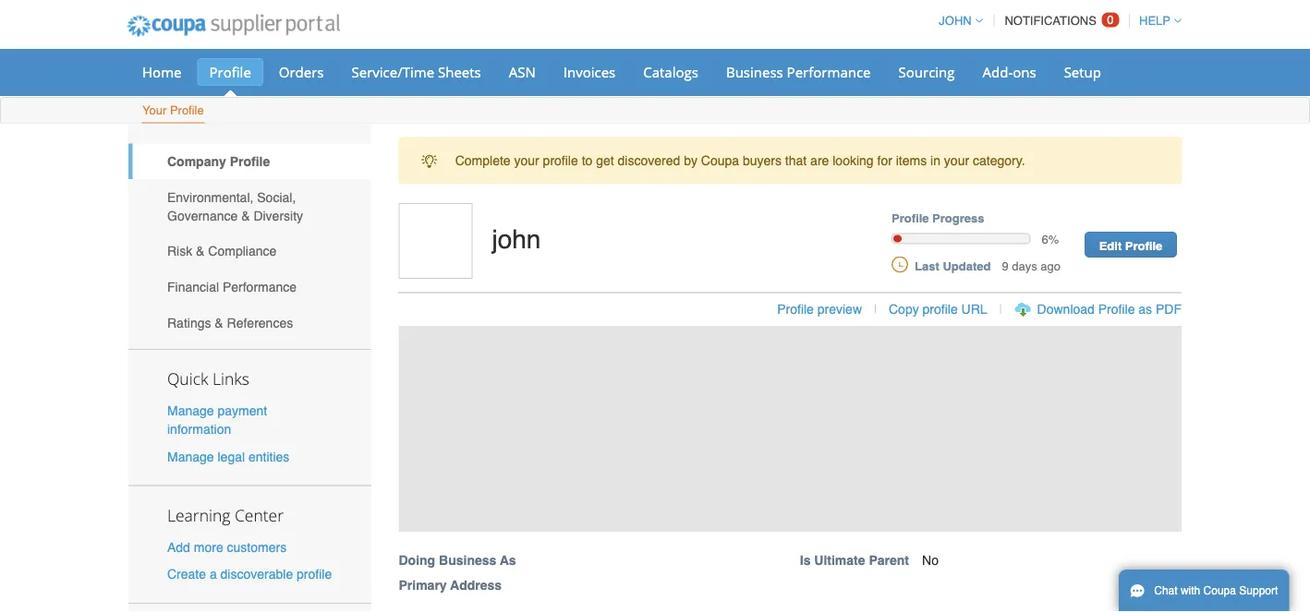 Task type: locate. For each thing, give the bounding box(es) containing it.
manage inside the manage payment information
[[167, 404, 214, 419]]

home link
[[130, 58, 194, 86]]

manage payment information
[[167, 404, 267, 437]]

0
[[1108, 13, 1114, 27]]

create a discoverable profile
[[167, 567, 332, 582]]

1 vertical spatial &
[[196, 244, 205, 259]]

& left the diversity on the left of the page
[[241, 208, 250, 223]]

profile inside button
[[1099, 302, 1136, 317]]

your profile
[[142, 104, 204, 117]]

no
[[923, 554, 939, 569]]

manage legal entities
[[167, 450, 290, 464]]

ago
[[1041, 259, 1061, 273]]

ratings & references link
[[128, 305, 371, 341]]

financial performance
[[167, 280, 297, 295]]

manage down information
[[167, 450, 214, 464]]

john banner
[[392, 203, 1202, 613]]

profile left as
[[1099, 302, 1136, 317]]

performance inside 'link'
[[787, 62, 871, 81]]

2 manage from the top
[[167, 450, 214, 464]]

2 vertical spatial profile
[[297, 567, 332, 582]]

1 vertical spatial manage
[[167, 450, 214, 464]]

business inside john banner
[[439, 554, 497, 569]]

& right ratings
[[215, 316, 223, 330]]

john inside john banner
[[492, 225, 541, 254]]

0 vertical spatial business
[[726, 62, 784, 81]]

setup link
[[1053, 58, 1114, 86]]

by
[[684, 153, 698, 168]]

1 horizontal spatial profile
[[543, 153, 578, 168]]

john right john image
[[492, 225, 541, 254]]

risk & compliance link
[[128, 234, 371, 269]]

business up address
[[439, 554, 497, 569]]

business right catalogs
[[726, 62, 784, 81]]

profile preview
[[778, 302, 862, 317]]

9
[[1002, 259, 1009, 273]]

diversity
[[254, 208, 303, 223]]

profile up social,
[[230, 154, 270, 169]]

is ultimate parent
[[800, 554, 910, 569]]

social,
[[257, 190, 296, 205]]

sourcing link
[[887, 58, 967, 86]]

environmental,
[[167, 190, 254, 205]]

profile left to
[[543, 153, 578, 168]]

add-ons link
[[971, 58, 1049, 86]]

with
[[1181, 585, 1201, 598]]

1 vertical spatial coupa
[[1204, 585, 1237, 598]]

1 horizontal spatial business
[[726, 62, 784, 81]]

john
[[940, 14, 972, 28], [492, 225, 541, 254]]

john image
[[399, 203, 473, 279]]

coupa
[[701, 153, 740, 168], [1204, 585, 1237, 598]]

profile right edit
[[1126, 239, 1163, 253]]

address
[[450, 579, 502, 594]]

doing
[[399, 554, 436, 569]]

risk
[[167, 244, 192, 259]]

john up sourcing
[[940, 14, 972, 28]]

0 horizontal spatial business
[[439, 554, 497, 569]]

& for compliance
[[196, 244, 205, 259]]

as
[[500, 554, 516, 569]]

compliance
[[208, 244, 277, 259]]

0 vertical spatial profile
[[543, 153, 578, 168]]

1 horizontal spatial performance
[[787, 62, 871, 81]]

0 vertical spatial performance
[[787, 62, 871, 81]]

service/time sheets link
[[340, 58, 493, 86]]

create a discoverable profile link
[[167, 567, 332, 582]]

2 horizontal spatial profile
[[923, 302, 958, 317]]

performance up references
[[223, 280, 297, 295]]

notifications 0
[[1005, 13, 1114, 28]]

ratings
[[167, 316, 211, 330]]

business
[[726, 62, 784, 81], [439, 554, 497, 569]]

download profile as pdf
[[1038, 302, 1182, 317]]

business inside 'link'
[[726, 62, 784, 81]]

1 vertical spatial business
[[439, 554, 497, 569]]

navigation
[[931, 3, 1182, 39]]

your
[[514, 153, 540, 168], [945, 153, 970, 168]]

1 horizontal spatial coupa
[[1204, 585, 1237, 598]]

your right complete
[[514, 153, 540, 168]]

2 vertical spatial &
[[215, 316, 223, 330]]

1 horizontal spatial john
[[940, 14, 972, 28]]

coupa right with
[[1204, 585, 1237, 598]]

0 horizontal spatial coupa
[[701, 153, 740, 168]]

1 vertical spatial john
[[492, 225, 541, 254]]

last updated
[[915, 259, 991, 273]]

add more customers link
[[167, 540, 287, 555]]

service/time sheets
[[352, 62, 481, 81]]

0 vertical spatial coupa
[[701, 153, 740, 168]]

0 horizontal spatial performance
[[223, 280, 297, 295]]

your right in
[[945, 153, 970, 168]]

are
[[811, 153, 830, 168]]

get
[[596, 153, 614, 168]]

1 vertical spatial performance
[[223, 280, 297, 295]]

updated
[[943, 259, 991, 273]]

profile left url
[[923, 302, 958, 317]]

0 horizontal spatial &
[[196, 244, 205, 259]]

manage up information
[[167, 404, 214, 419]]

performance up are on the top right of page
[[787, 62, 871, 81]]

looking
[[833, 153, 874, 168]]

service/time
[[352, 62, 435, 81]]

0 vertical spatial john
[[940, 14, 972, 28]]

learning
[[167, 505, 231, 526]]

2 horizontal spatial &
[[241, 208, 250, 223]]

1 vertical spatial profile
[[923, 302, 958, 317]]

a
[[210, 567, 217, 582]]

environmental, social, governance & diversity link
[[128, 179, 371, 234]]

& for references
[[215, 316, 223, 330]]

copy profile url
[[889, 302, 988, 317]]

1 horizontal spatial &
[[215, 316, 223, 330]]

profile inside alert
[[543, 153, 578, 168]]

0 vertical spatial &
[[241, 208, 250, 223]]

0 vertical spatial manage
[[167, 404, 214, 419]]

1 horizontal spatial your
[[945, 153, 970, 168]]

for
[[878, 153, 893, 168]]

create
[[167, 567, 206, 582]]

& right risk
[[196, 244, 205, 259]]

in
[[931, 153, 941, 168]]

0 horizontal spatial john
[[492, 225, 541, 254]]

manage for manage legal entities
[[167, 450, 214, 464]]

pdf
[[1156, 302, 1182, 317]]

1 manage from the top
[[167, 404, 214, 419]]

&
[[241, 208, 250, 223], [196, 244, 205, 259], [215, 316, 223, 330]]

add-ons
[[983, 62, 1037, 81]]

discoverable
[[221, 567, 293, 582]]

catalogs
[[644, 62, 699, 81]]

coupa right by
[[701, 153, 740, 168]]

doing business as
[[399, 554, 516, 569]]

0 horizontal spatial your
[[514, 153, 540, 168]]

profile right discoverable
[[297, 567, 332, 582]]

manage
[[167, 404, 214, 419], [167, 450, 214, 464]]

url
[[962, 302, 988, 317]]

invoices
[[564, 62, 616, 81]]



Task type: vqa. For each thing, say whether or not it's contained in the screenshot.
customer related to Customer Setup
no



Task type: describe. For each thing, give the bounding box(es) containing it.
profile link
[[197, 58, 263, 86]]

manage payment information link
[[167, 404, 267, 437]]

quick links
[[167, 368, 249, 390]]

manage for manage payment information
[[167, 404, 214, 419]]

entities
[[249, 450, 290, 464]]

coupa supplier portal image
[[115, 3, 353, 49]]

chat
[[1155, 585, 1178, 598]]

john link
[[931, 14, 983, 28]]

primary
[[399, 579, 447, 594]]

profile left progress
[[892, 211, 929, 225]]

customers
[[227, 540, 287, 555]]

sourcing
[[899, 62, 955, 81]]

help
[[1140, 14, 1171, 28]]

catalogs link
[[632, 58, 711, 86]]

copy profile url button
[[889, 300, 988, 319]]

add-
[[983, 62, 1013, 81]]

company profile
[[167, 154, 270, 169]]

edit profile
[[1100, 239, 1163, 253]]

orders link
[[267, 58, 336, 86]]

items
[[896, 153, 927, 168]]

company profile link
[[128, 144, 371, 179]]

6%
[[1042, 233, 1060, 247]]

category.
[[973, 153, 1026, 168]]

background image
[[399, 326, 1182, 533]]

company
[[167, 154, 226, 169]]

references
[[227, 316, 293, 330]]

environmental, social, governance & diversity
[[167, 190, 303, 223]]

performance for financial performance
[[223, 280, 297, 295]]

preview
[[818, 302, 862, 317]]

ratings & references
[[167, 316, 293, 330]]

risk & compliance
[[167, 244, 277, 259]]

legal
[[218, 450, 245, 464]]

profile right 'your'
[[170, 104, 204, 117]]

coupa inside alert
[[701, 153, 740, 168]]

copy
[[889, 302, 919, 317]]

navigation containing notifications 0
[[931, 3, 1182, 39]]

is
[[800, 554, 811, 569]]

center
[[235, 505, 284, 526]]

9 days ago
[[1002, 259, 1061, 273]]

profile down coupa supplier portal image
[[209, 62, 251, 81]]

financial
[[167, 280, 219, 295]]

payment
[[218, 404, 267, 419]]

support
[[1240, 585, 1279, 598]]

your
[[142, 104, 167, 117]]

complete your profile to get discovered by coupa buyers that are looking for items in your category.
[[455, 153, 1026, 168]]

information
[[167, 423, 231, 437]]

0 horizontal spatial profile
[[297, 567, 332, 582]]

setup
[[1065, 62, 1102, 81]]

orders
[[279, 62, 324, 81]]

& inside environmental, social, governance & diversity
[[241, 208, 250, 223]]

profile left preview
[[778, 302, 814, 317]]

add more customers
[[167, 540, 287, 555]]

complete your profile to get discovered by coupa buyers that are looking for items in your category. alert
[[399, 137, 1182, 184]]

download profile as pdf button
[[1038, 300, 1182, 319]]

profile progress
[[892, 211, 985, 225]]

ons
[[1013, 62, 1037, 81]]

performance for business performance
[[787, 62, 871, 81]]

asn link
[[497, 58, 548, 86]]

that
[[786, 153, 807, 168]]

help link
[[1131, 14, 1182, 28]]

days
[[1012, 259, 1038, 273]]

chat with coupa support
[[1155, 585, 1279, 598]]

coupa inside button
[[1204, 585, 1237, 598]]

primary address
[[399, 579, 502, 594]]

manage legal entities link
[[167, 450, 290, 464]]

sheets
[[438, 62, 481, 81]]

governance
[[167, 208, 238, 223]]

2 your from the left
[[945, 153, 970, 168]]

1 your from the left
[[514, 153, 540, 168]]

discovered
[[618, 153, 681, 168]]

edit
[[1100, 239, 1122, 253]]

download
[[1038, 302, 1095, 317]]

profile preview link
[[778, 302, 862, 317]]

complete
[[455, 153, 511, 168]]

ultimate
[[815, 554, 866, 569]]

parent
[[869, 554, 910, 569]]

business performance
[[726, 62, 871, 81]]

buyers
[[743, 153, 782, 168]]

invoices link
[[552, 58, 628, 86]]

last
[[915, 259, 940, 273]]

learning center
[[167, 505, 284, 526]]

notifications
[[1005, 14, 1097, 28]]

quick
[[167, 368, 208, 390]]

profile inside button
[[923, 302, 958, 317]]



